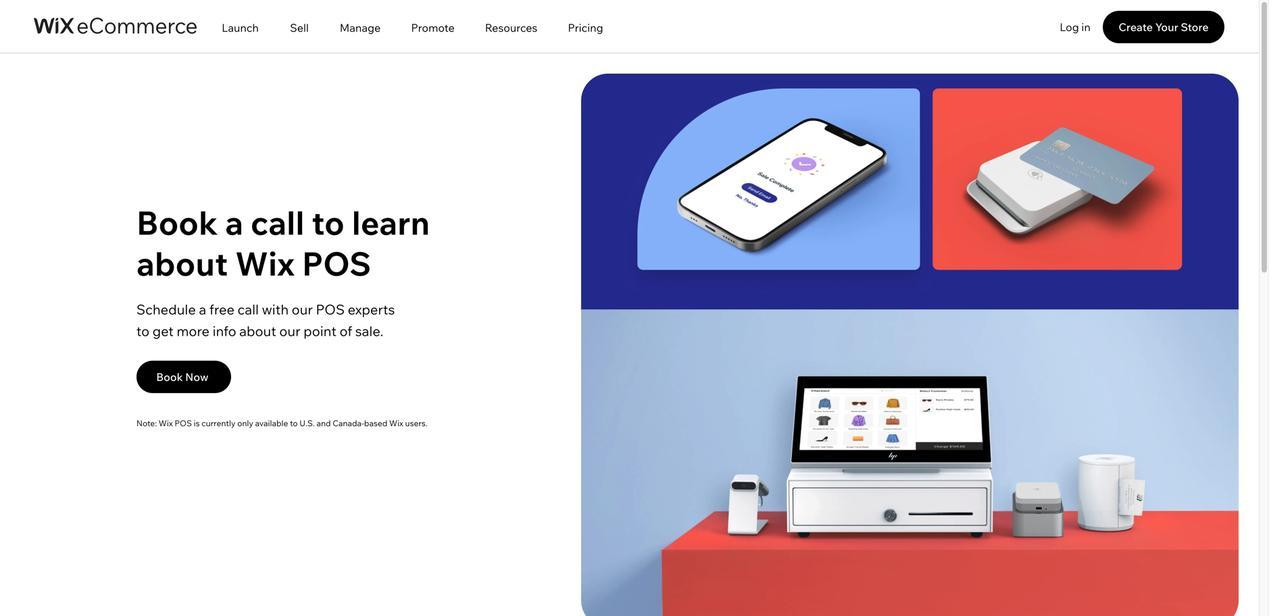Task type: vqa. For each thing, say whether or not it's contained in the screenshot.
the top about
yes



Task type: locate. For each thing, give the bounding box(es) containing it.
to inside book a call to learn about wix pos
[[312, 202, 345, 243]]

call inside schedule a free call with our pos experts to get more info about our point of sale.
[[238, 301, 259, 318]]

wix left users.
[[389, 419, 404, 429]]

note:
[[137, 419, 157, 429]]

about
[[137, 243, 228, 284], [239, 323, 276, 340]]

call inside book a call to learn about wix pos
[[251, 202, 305, 243]]

1 horizontal spatial about
[[239, 323, 276, 340]]

1 vertical spatial about
[[239, 323, 276, 340]]

info
[[213, 323, 236, 340]]

pos left the is
[[175, 419, 192, 429]]

0 vertical spatial our
[[292, 301, 313, 318]]

wix
[[235, 243, 295, 284], [159, 419, 173, 429], [389, 419, 404, 429]]

a for book
[[225, 202, 243, 243]]

site element
[[206, 10, 619, 55]]

book now button
[[137, 361, 231, 394]]

to
[[312, 202, 345, 243], [137, 323, 149, 340], [290, 419, 298, 429]]

2 vertical spatial to
[[290, 419, 298, 429]]

our right with
[[292, 301, 313, 318]]

log in
[[1060, 20, 1091, 34]]

0 horizontal spatial about
[[137, 243, 228, 284]]

create
[[1119, 20, 1153, 34]]

point
[[304, 323, 337, 340]]

a
[[225, 202, 243, 243], [199, 301, 206, 318]]

wix up with
[[235, 243, 295, 284]]

wix right note:
[[159, 419, 173, 429]]

to left 'u.s.'
[[290, 419, 298, 429]]

about down with
[[239, 323, 276, 340]]

promote
[[411, 21, 455, 34]]

book inside button
[[156, 371, 183, 384]]

our
[[292, 301, 313, 318], [279, 323, 301, 340]]

0 horizontal spatial a
[[199, 301, 206, 318]]

pos inside schedule a free call with our pos experts to get more info about our point of sale.
[[316, 301, 345, 318]]

pricing link
[[553, 10, 619, 55]]

0 horizontal spatial wix
[[159, 419, 173, 429]]

a inside book a call to learn about wix pos
[[225, 202, 243, 243]]

a for schedule
[[199, 301, 206, 318]]

u.s.
[[300, 419, 315, 429]]

to inside schedule a free call with our pos experts to get more info about our point of sale.
[[137, 323, 149, 340]]

book inside book a call to learn about wix pos
[[137, 202, 218, 243]]

about inside schedule a free call with our pos experts to get more info about our point of sale.
[[239, 323, 276, 340]]

wix ecommerce logo image
[[34, 18, 197, 34], [34, 18, 197, 34]]

your
[[1156, 20, 1179, 34]]

0 vertical spatial pos
[[302, 243, 371, 284]]

wix inside book a call to learn about wix pos
[[235, 243, 295, 284]]

1 vertical spatial call
[[238, 301, 259, 318]]

pos up experts
[[302, 243, 371, 284]]

1 horizontal spatial wix
[[235, 243, 295, 284]]

a inside schedule a free call with our pos experts to get more info about our point of sale.
[[199, 301, 206, 318]]

1 horizontal spatial a
[[225, 202, 243, 243]]

0 horizontal spatial to
[[137, 323, 149, 340]]

book a call to learn about wix pos
[[137, 202, 430, 284]]

canada-
[[333, 419, 364, 429]]

0 vertical spatial a
[[225, 202, 243, 243]]

create your store link
[[1103, 11, 1225, 43]]

call
[[251, 202, 305, 243], [238, 301, 259, 318]]

schedule a free call with our pos experts to get more info about our point of sale.
[[137, 301, 395, 340]]

to left learn
[[312, 202, 345, 243]]

pos
[[302, 243, 371, 284], [316, 301, 345, 318], [175, 419, 192, 429]]

about up the schedule
[[137, 243, 228, 284]]

2 horizontal spatial wix
[[389, 419, 404, 429]]

2 vertical spatial pos
[[175, 419, 192, 429]]

0 vertical spatial to
[[312, 202, 345, 243]]

pricing
[[568, 21, 604, 34]]

1 vertical spatial a
[[199, 301, 206, 318]]

1 vertical spatial to
[[137, 323, 149, 340]]

0 vertical spatial book
[[137, 202, 218, 243]]

1 horizontal spatial to
[[290, 419, 298, 429]]

1 vertical spatial book
[[156, 371, 183, 384]]

2 horizontal spatial to
[[312, 202, 345, 243]]

store
[[1182, 20, 1209, 34]]

0 vertical spatial call
[[251, 202, 305, 243]]

book for book now
[[156, 371, 183, 384]]

book now
[[156, 371, 209, 384]]

available
[[255, 419, 288, 429]]

0 vertical spatial about
[[137, 243, 228, 284]]

to left get
[[137, 323, 149, 340]]

pos up point
[[316, 301, 345, 318]]

launch
[[222, 21, 259, 34]]

book
[[137, 202, 218, 243], [156, 371, 183, 384]]

our down with
[[279, 323, 301, 340]]

1 vertical spatial pos
[[316, 301, 345, 318]]



Task type: describe. For each thing, give the bounding box(es) containing it.
schedule
[[137, 301, 196, 318]]

now
[[185, 371, 209, 384]]

note: wix pos is currently only available to u.s. and canada-based wix users.
[[137, 419, 428, 429]]

based
[[364, 419, 388, 429]]

in
[[1082, 20, 1091, 34]]

is
[[194, 419, 200, 429]]

with
[[262, 301, 289, 318]]

pos inside book a call to learn about wix pos
[[302, 243, 371, 284]]

create your store
[[1119, 20, 1209, 34]]

the complete retail pos package image
[[581, 74, 1239, 617]]

only
[[237, 419, 253, 429]]

free
[[209, 301, 235, 318]]

experts
[[348, 301, 395, 318]]

users.
[[405, 419, 428, 429]]

currently
[[202, 419, 236, 429]]

sale.
[[355, 323, 384, 340]]

and
[[317, 419, 331, 429]]

1 vertical spatial our
[[279, 323, 301, 340]]

online bag business with a product page and a sales dashboard, booking a call with a wix expert image
[[901, 351, 938, 387]]

learn
[[352, 202, 430, 243]]

more
[[177, 323, 210, 340]]

get
[[153, 323, 174, 340]]

log
[[1060, 20, 1080, 34]]

resources
[[485, 21, 538, 34]]

book for book a call to learn about wix pos
[[137, 202, 218, 243]]

manage
[[340, 21, 381, 34]]

about inside book a call to learn about wix pos
[[137, 243, 228, 284]]

of
[[340, 323, 352, 340]]

log in link
[[1058, 14, 1093, 41]]

sell
[[290, 21, 309, 34]]



